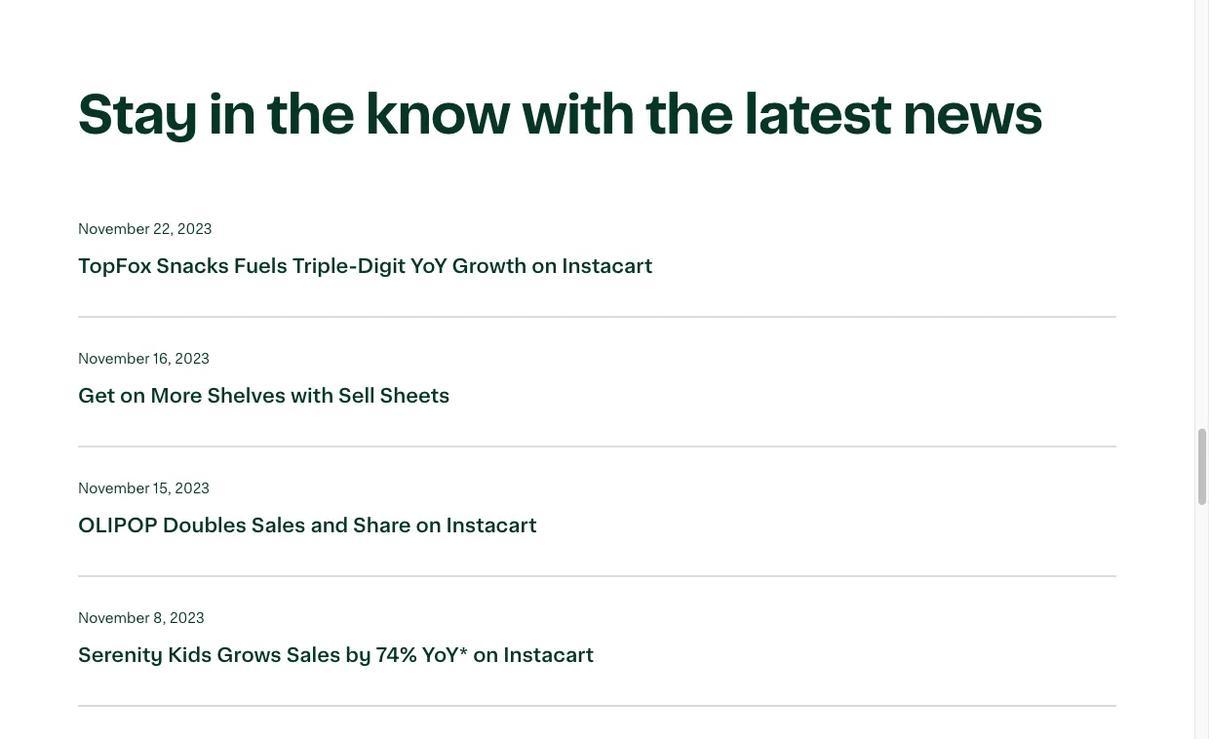 Task type: vqa. For each thing, say whether or not it's contained in the screenshot.
$10
no



Task type: locate. For each thing, give the bounding box(es) containing it.
2023
[[177, 222, 212, 237], [175, 352, 210, 367], [175, 482, 210, 496], [170, 611, 205, 626]]

0 vertical spatial sales
[[251, 515, 306, 536]]

0 vertical spatial instacart
[[562, 255, 653, 277]]

instacart
[[562, 255, 653, 277], [446, 515, 537, 536], [503, 644, 594, 666]]

1 horizontal spatial with
[[522, 88, 635, 144]]

2023 right 16,
[[175, 352, 210, 367]]

22,
[[153, 222, 174, 237]]

3 november from the top
[[78, 482, 150, 496]]

november for serenity
[[78, 611, 150, 626]]

on
[[532, 255, 557, 277], [120, 385, 146, 406], [416, 515, 441, 536], [473, 644, 499, 666]]

november for get
[[78, 352, 150, 367]]

topfox snacks fuels triple-digit yoy growth on instacart
[[78, 255, 653, 277]]

growth
[[452, 255, 527, 277]]

8,
[[153, 611, 166, 626]]

topfox
[[78, 255, 152, 277]]

2 vertical spatial instacart
[[503, 644, 594, 666]]

0 vertical spatial with
[[522, 88, 635, 144]]

november 16, 2023
[[78, 352, 210, 367]]

grows
[[217, 644, 282, 666]]

november up olipop
[[78, 482, 150, 496]]

4 november from the top
[[78, 611, 150, 626]]

1 vertical spatial sales
[[286, 644, 341, 666]]

2 november from the top
[[78, 352, 150, 367]]

the
[[267, 88, 355, 144], [646, 88, 734, 144]]

2023 right 15,
[[175, 482, 210, 496]]

on right share
[[416, 515, 441, 536]]

sales left and
[[251, 515, 306, 536]]

2 the from the left
[[646, 88, 734, 144]]

november for topfox
[[78, 222, 150, 237]]

0 horizontal spatial with
[[291, 385, 334, 406]]

2023 right 22,
[[177, 222, 212, 237]]

instacart for growth
[[562, 255, 653, 277]]

16,
[[153, 352, 171, 367]]

november for olipop
[[78, 482, 150, 496]]

1 horizontal spatial the
[[646, 88, 734, 144]]

get on more shelves with sell sheets
[[78, 385, 450, 406]]

latest
[[745, 88, 892, 144]]

shelves
[[207, 385, 286, 406]]

sales left by
[[286, 644, 341, 666]]

in
[[209, 88, 256, 144]]

1 vertical spatial with
[[291, 385, 334, 406]]

1 vertical spatial instacart
[[446, 515, 537, 536]]

with for know
[[522, 88, 635, 144]]

triple-
[[292, 255, 357, 277]]

november up serenity at the bottom
[[78, 611, 150, 626]]

0 horizontal spatial the
[[267, 88, 355, 144]]

digit
[[357, 255, 406, 277]]

1 november from the top
[[78, 222, 150, 237]]

2023 right 8,
[[170, 611, 205, 626]]

with
[[522, 88, 635, 144], [291, 385, 334, 406]]

stay
[[78, 88, 198, 144]]

by
[[346, 644, 371, 666]]

november 15, 2023
[[78, 482, 210, 496]]

sell
[[338, 385, 375, 406]]

november
[[78, 222, 150, 237], [78, 352, 150, 367], [78, 482, 150, 496], [78, 611, 150, 626]]

sales
[[251, 515, 306, 536], [286, 644, 341, 666]]

november up topfox
[[78, 222, 150, 237]]

kids
[[168, 644, 212, 666]]

2023 for kids
[[170, 611, 205, 626]]

november up get
[[78, 352, 150, 367]]



Task type: describe. For each thing, give the bounding box(es) containing it.
1 the from the left
[[267, 88, 355, 144]]

snacks
[[156, 255, 229, 277]]

serenity kids grows sales by 74% yoy* on instacart
[[78, 644, 604, 666]]

and
[[311, 515, 348, 536]]

get
[[78, 385, 115, 406]]

more
[[150, 385, 202, 406]]

15,
[[153, 482, 171, 496]]

know
[[366, 88, 511, 144]]

on right yoy*
[[473, 644, 499, 666]]

serenity
[[78, 644, 163, 666]]

yoy
[[411, 255, 447, 277]]

olipop
[[78, 515, 158, 536]]

doubles
[[163, 515, 247, 536]]

2023 for snacks
[[177, 222, 212, 237]]

2023 for on
[[175, 352, 210, 367]]

stay in the know with the latest news
[[78, 88, 1043, 144]]

sheets
[[380, 385, 450, 406]]

november 8, 2023
[[78, 611, 205, 626]]

share
[[353, 515, 411, 536]]

on right get
[[120, 385, 146, 406]]

on right growth
[[532, 255, 557, 277]]

news
[[903, 88, 1043, 144]]

yoy*
[[422, 644, 468, 666]]

instacart for yoy*
[[503, 644, 594, 666]]

olipop doubles sales and share on instacart
[[78, 515, 537, 536]]

fuels
[[234, 255, 288, 277]]

with for shelves
[[291, 385, 334, 406]]

2023 for doubles
[[175, 482, 210, 496]]

74%
[[376, 644, 417, 666]]

november 22, 2023
[[78, 222, 212, 237]]



